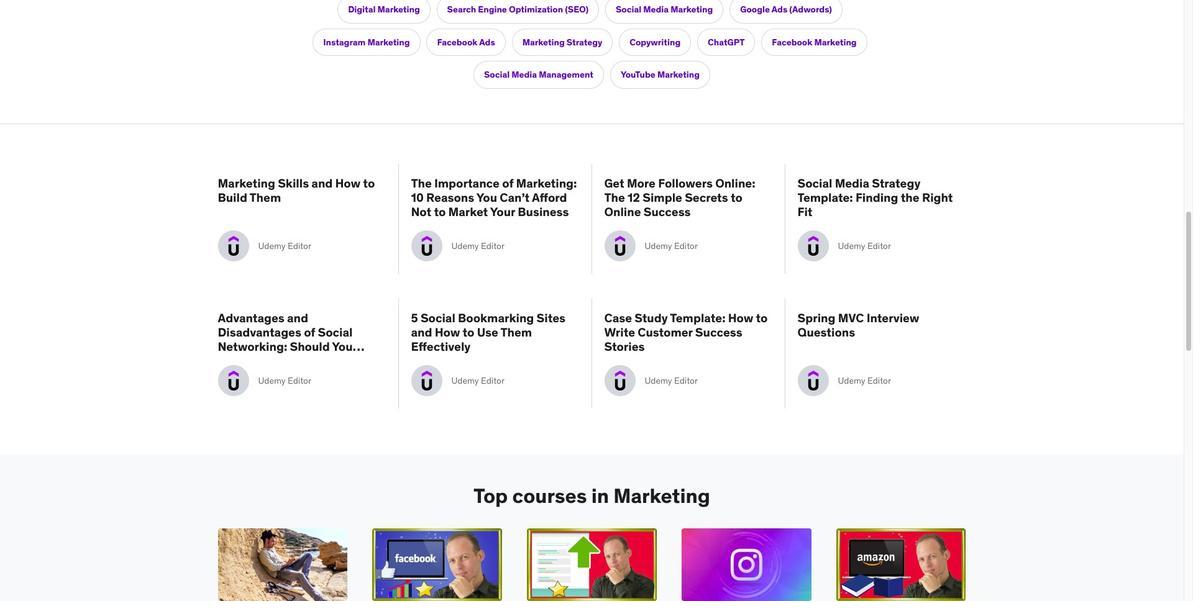 Task type: describe. For each thing, give the bounding box(es) containing it.
marketing strategy
[[523, 36, 603, 48]]

the importance of marketing: 10 reasons you can't afford not to market your business
[[411, 176, 577, 219]]

udemy editor for to
[[452, 375, 505, 387]]

youtube marketing link
[[611, 61, 711, 89]]

marketing right digital
[[378, 4, 420, 15]]

and inside marketing skills and how to build them
[[312, 176, 333, 191]]

facebook marketing link
[[762, 28, 868, 56]]

editor for right
[[868, 240, 892, 252]]

you inside 'the importance of marketing: 10 reasons you can't afford not to market your business'
[[477, 190, 498, 205]]

social media strategy template: finding the right fit
[[798, 176, 954, 219]]

them inside marketing skills and how to build them
[[250, 190, 281, 205]]

chatgpt link
[[698, 28, 756, 56]]

not
[[411, 204, 432, 219]]

case study template: how to write customer success stories link
[[605, 311, 773, 354]]

the importance of marketing: 10 reasons you can't afford not to market your business link
[[411, 176, 579, 219]]

(adwords)
[[790, 4, 833, 15]]

chatgpt
[[708, 36, 745, 48]]

you inside advantages and disadvantages of social networking: should you spend more time connecting online?
[[332, 339, 353, 354]]

instagram marketing
[[324, 36, 410, 48]]

facebook for facebook ads
[[437, 36, 478, 48]]

youtube marketing
[[621, 69, 700, 80]]

online
[[605, 204, 641, 219]]

youtube
[[621, 69, 656, 80]]

management
[[539, 69, 594, 80]]

search engine optimization (seo) link
[[437, 0, 600, 23]]

success inside get more followers online: the 12 simple secrets to online success
[[644, 204, 691, 219]]

udemy for build
[[258, 240, 286, 252]]

marketing down the (adwords)
[[815, 36, 857, 48]]

reasons
[[427, 190, 475, 205]]

google
[[741, 4, 770, 15]]

udemy editor for should
[[258, 375, 312, 387]]

business
[[518, 204, 569, 219]]

disadvantages
[[218, 325, 302, 340]]

spring
[[798, 311, 836, 326]]

strategy inside social media strategy template: finding the right fit
[[873, 176, 921, 191]]

online?
[[218, 368, 261, 383]]

editor for should
[[288, 375, 312, 387]]

market
[[449, 204, 488, 219]]

12
[[628, 190, 641, 205]]

udemy editor down spring mvc interview questions link
[[839, 375, 892, 387]]

skills
[[278, 176, 309, 191]]

marketing up chatgpt
[[671, 4, 713, 15]]

10
[[411, 190, 424, 205]]

ads for google
[[772, 4, 788, 15]]

social media marketing
[[616, 4, 713, 15]]

more inside advantages and disadvantages of social networking: should you spend more time connecting online?
[[257, 354, 286, 368]]

social media management link
[[474, 61, 604, 89]]

importance
[[435, 176, 500, 191]]

udemy down questions
[[839, 375, 866, 387]]

more inside get more followers online: the 12 simple secrets to online success
[[627, 176, 656, 191]]

how for template:
[[729, 311, 754, 326]]

engine
[[478, 4, 507, 15]]

to inside 'the importance of marketing: 10 reasons you can't afford not to market your business'
[[434, 204, 446, 219]]

followers
[[659, 176, 713, 191]]

get more followers online: the 12 simple secrets to online success link
[[605, 176, 773, 219]]

udemy for the
[[839, 240, 866, 252]]

mvc
[[839, 311, 865, 326]]

success inside "case study template: how to write customer success stories"
[[696, 325, 743, 340]]

udemy editor for customer
[[645, 375, 698, 387]]

digital marketing
[[348, 4, 420, 15]]

udemy for write
[[645, 375, 673, 387]]

optimization
[[509, 4, 563, 15]]

social for social media management
[[484, 69, 510, 80]]

advantages and disadvantages of social networking: should you spend more time connecting online?
[[218, 311, 384, 383]]

time
[[288, 354, 316, 368]]

editor for you
[[481, 240, 505, 252]]

how for and
[[336, 176, 361, 191]]

secrets
[[685, 190, 729, 205]]

top courses in marketing
[[474, 484, 711, 509]]

social media marketing link
[[606, 0, 724, 23]]

spend
[[218, 354, 255, 368]]

online:
[[716, 176, 756, 191]]

google ads (adwords) link
[[730, 0, 843, 23]]

template: inside "case study template: how to write customer success stories"
[[671, 311, 726, 326]]

them inside 5 social bookmarking sites and how to use them effectively
[[501, 325, 532, 340]]

case
[[605, 311, 632, 326]]

social for social media strategy template: finding the right fit
[[798, 176, 833, 191]]

udemy editor for them
[[258, 240, 312, 252]]

editor down spring mvc interview questions link
[[868, 375, 892, 387]]

write
[[605, 325, 636, 340]]

5 social bookmarking sites and how to use them effectively
[[411, 311, 566, 354]]

to inside marketing skills and how to build them
[[363, 176, 375, 191]]

the inside 'the importance of marketing: 10 reasons you can't afford not to market your business'
[[411, 176, 432, 191]]

marketing down digital marketing link
[[368, 36, 410, 48]]

case study template: how to write customer success stories
[[605, 311, 768, 354]]

instagram marketing link
[[313, 28, 421, 56]]

to inside "case study template: how to write customer success stories"
[[757, 311, 768, 326]]

editor for them
[[288, 240, 312, 252]]

udemy editor for simple
[[645, 240, 698, 252]]

(seo)
[[565, 4, 589, 15]]

marketing up 'social media management'
[[523, 36, 565, 48]]

5
[[411, 311, 418, 326]]

udemy for reasons
[[452, 240, 479, 252]]

udemy editor for right
[[839, 240, 892, 252]]

stories
[[605, 339, 645, 354]]

0 horizontal spatial strategy
[[567, 36, 603, 48]]

and inside 5 social bookmarking sites and how to use them effectively
[[411, 325, 433, 340]]

search
[[447, 4, 477, 15]]

advantages
[[218, 311, 285, 326]]

courses
[[513, 484, 587, 509]]

afford
[[532, 190, 567, 205]]

finding
[[856, 190, 899, 205]]

bookmarking
[[458, 311, 534, 326]]



Task type: locate. For each thing, give the bounding box(es) containing it.
study
[[635, 311, 668, 326]]

editor down "case study template: how to write customer success stories"
[[675, 375, 698, 387]]

them right build
[[250, 190, 281, 205]]

success
[[644, 204, 691, 219], [696, 325, 743, 340]]

udemy for networking:
[[258, 375, 286, 387]]

to left spring
[[757, 311, 768, 326]]

ads inside facebook ads link
[[480, 36, 495, 48]]

marketing skills and how to build them
[[218, 176, 375, 205]]

top
[[474, 484, 508, 509]]

editor down 5 social bookmarking sites and how to use them effectively link
[[481, 375, 505, 387]]

how inside 5 social bookmarking sites and how to use them effectively
[[435, 325, 460, 340]]

udemy editor
[[258, 240, 312, 252], [452, 240, 505, 252], [645, 240, 698, 252], [839, 240, 892, 252], [258, 375, 312, 387], [452, 375, 505, 387], [645, 375, 698, 387], [839, 375, 892, 387]]

instagram
[[324, 36, 366, 48]]

and inside advantages and disadvantages of social networking: should you spend more time connecting online?
[[287, 311, 308, 326]]

success right "customer"
[[696, 325, 743, 340]]

media for strategy
[[836, 176, 870, 191]]

facebook
[[437, 36, 478, 48], [773, 36, 813, 48]]

2 horizontal spatial and
[[411, 325, 433, 340]]

udemy editor down "customer"
[[645, 375, 698, 387]]

questions
[[798, 325, 856, 340]]

1 horizontal spatial more
[[627, 176, 656, 191]]

copywriting link
[[620, 28, 692, 56]]

0 horizontal spatial facebook
[[437, 36, 478, 48]]

2 facebook from the left
[[773, 36, 813, 48]]

1 vertical spatial strategy
[[873, 176, 921, 191]]

udemy
[[258, 240, 286, 252], [452, 240, 479, 252], [645, 240, 673, 252], [839, 240, 866, 252], [258, 375, 286, 387], [452, 375, 479, 387], [645, 375, 673, 387], [839, 375, 866, 387]]

editor down your
[[481, 240, 505, 252]]

template: left finding
[[798, 190, 854, 205]]

marketing left skills
[[218, 176, 275, 191]]

social inside advantages and disadvantages of social networking: should you spend more time connecting online?
[[318, 325, 353, 340]]

editor down get more followers online: the 12 simple secrets to online success "link"
[[675, 240, 698, 252]]

1 horizontal spatial you
[[477, 190, 498, 205]]

social for social media marketing
[[616, 4, 642, 15]]

to
[[363, 176, 375, 191], [731, 190, 743, 205], [434, 204, 446, 219], [757, 311, 768, 326], [463, 325, 475, 340]]

0 vertical spatial success
[[644, 204, 691, 219]]

1 horizontal spatial how
[[435, 325, 460, 340]]

your
[[490, 204, 516, 219]]

marketing
[[378, 4, 420, 15], [671, 4, 713, 15], [368, 36, 410, 48], [523, 36, 565, 48], [815, 36, 857, 48], [658, 69, 700, 80], [218, 176, 275, 191], [614, 484, 711, 509]]

strategy left right
[[873, 176, 921, 191]]

social inside 5 social bookmarking sites and how to use them effectively
[[421, 311, 456, 326]]

social up fit in the top of the page
[[798, 176, 833, 191]]

media up copywriting
[[644, 4, 669, 15]]

social up copywriting
[[616, 4, 642, 15]]

networking:
[[218, 339, 287, 354]]

ads down the engine
[[480, 36, 495, 48]]

to left use
[[463, 325, 475, 340]]

success down followers
[[644, 204, 691, 219]]

right
[[923, 190, 954, 205]]

to right 'secrets'
[[731, 190, 743, 205]]

customer
[[638, 325, 693, 340]]

connecting
[[319, 354, 384, 368]]

1 vertical spatial template:
[[671, 311, 726, 326]]

of inside 'the importance of marketing: 10 reasons you can't afford not to market your business'
[[503, 176, 514, 191]]

1 horizontal spatial success
[[696, 325, 743, 340]]

5 social bookmarking sites and how to use them effectively link
[[411, 311, 579, 354]]

editor down marketing skills and how to build them link
[[288, 240, 312, 252]]

udemy editor down marketing skills and how to build them link
[[258, 240, 312, 252]]

udemy editor down social media strategy template: finding the right fit
[[839, 240, 892, 252]]

social up connecting
[[318, 325, 353, 340]]

udemy editor down market
[[452, 240, 505, 252]]

udemy down networking:
[[258, 375, 286, 387]]

use
[[477, 325, 499, 340]]

simple
[[643, 190, 683, 205]]

the left the 12
[[605, 190, 625, 205]]

social media strategy template: finding the right fit link
[[798, 176, 967, 219]]

build
[[218, 190, 247, 205]]

strategy
[[567, 36, 603, 48], [873, 176, 921, 191]]

0 horizontal spatial and
[[287, 311, 308, 326]]

udemy for how
[[452, 375, 479, 387]]

them right use
[[501, 325, 532, 340]]

udemy editor for you
[[452, 240, 505, 252]]

0 horizontal spatial them
[[250, 190, 281, 205]]

copywriting
[[630, 36, 681, 48]]

media inside social media strategy template: finding the right fit
[[836, 176, 870, 191]]

1 horizontal spatial the
[[605, 190, 625, 205]]

udemy down "customer"
[[645, 375, 673, 387]]

editor
[[288, 240, 312, 252], [481, 240, 505, 252], [675, 240, 698, 252], [868, 240, 892, 252], [288, 375, 312, 387], [481, 375, 505, 387], [675, 375, 698, 387], [868, 375, 892, 387]]

advantages and disadvantages of social networking: should you spend more time connecting online? link
[[218, 311, 386, 383]]

more right "get" at the top of page
[[627, 176, 656, 191]]

0 vertical spatial more
[[627, 176, 656, 191]]

2 horizontal spatial media
[[836, 176, 870, 191]]

get
[[605, 176, 625, 191]]

the up not
[[411, 176, 432, 191]]

facebook ads
[[437, 36, 495, 48]]

0 vertical spatial media
[[644, 4, 669, 15]]

0 horizontal spatial more
[[257, 354, 286, 368]]

marketing down copywriting 'link'
[[658, 69, 700, 80]]

ads for facebook
[[480, 36, 495, 48]]

editor for to
[[481, 375, 505, 387]]

0 horizontal spatial ads
[[480, 36, 495, 48]]

to left 10
[[363, 176, 375, 191]]

0 horizontal spatial of
[[304, 325, 315, 340]]

1 vertical spatial them
[[501, 325, 532, 340]]

media for management
[[512, 69, 537, 80]]

of up time
[[304, 325, 315, 340]]

0 horizontal spatial you
[[332, 339, 353, 354]]

0 horizontal spatial media
[[512, 69, 537, 80]]

1 vertical spatial you
[[332, 339, 353, 354]]

interview
[[867, 311, 920, 326]]

0 vertical spatial strategy
[[567, 36, 603, 48]]

udemy editor down use
[[452, 375, 505, 387]]

0 horizontal spatial how
[[336, 176, 361, 191]]

media
[[644, 4, 669, 15], [512, 69, 537, 80], [836, 176, 870, 191]]

marketing strategy link
[[512, 28, 613, 56]]

google ads (adwords)
[[741, 4, 833, 15]]

udemy down social media strategy template: finding the right fit
[[839, 240, 866, 252]]

udemy down market
[[452, 240, 479, 252]]

get more followers online: the 12 simple secrets to online success
[[605, 176, 756, 219]]

media left the "the" on the top right of page
[[836, 176, 870, 191]]

udemy editor down time
[[258, 375, 312, 387]]

editor for customer
[[675, 375, 698, 387]]

spring mvc interview questions
[[798, 311, 920, 340]]

to inside 5 social bookmarking sites and how to use them effectively
[[463, 325, 475, 340]]

of inside advantages and disadvantages of social networking: should you spend more time connecting online?
[[304, 325, 315, 340]]

in
[[592, 484, 610, 509]]

marketing inside marketing skills and how to build them
[[218, 176, 275, 191]]

social inside social media strategy template: finding the right fit
[[798, 176, 833, 191]]

marketing skills and how to build them link
[[218, 176, 386, 219]]

fit
[[798, 204, 813, 219]]

social
[[616, 4, 642, 15], [484, 69, 510, 80], [798, 176, 833, 191], [421, 311, 456, 326], [318, 325, 353, 340]]

ads inside google ads (adwords) link
[[772, 4, 788, 15]]

udemy for 12
[[645, 240, 673, 252]]

the inside get more followers online: the 12 simple secrets to online success
[[605, 190, 625, 205]]

search engine optimization (seo)
[[447, 4, 589, 15]]

facebook marketing
[[773, 36, 857, 48]]

media for marketing
[[644, 4, 669, 15]]

marketing:
[[517, 176, 577, 191]]

0 vertical spatial template:
[[798, 190, 854, 205]]

1 horizontal spatial template:
[[798, 190, 854, 205]]

facebook for facebook marketing
[[773, 36, 813, 48]]

0 horizontal spatial template:
[[671, 311, 726, 326]]

to right not
[[434, 204, 446, 219]]

1 horizontal spatial facebook
[[773, 36, 813, 48]]

social right 5
[[421, 311, 456, 326]]

1 horizontal spatial and
[[312, 176, 333, 191]]

1 vertical spatial ads
[[480, 36, 495, 48]]

media left management
[[512, 69, 537, 80]]

1 horizontal spatial strategy
[[873, 176, 921, 191]]

udemy editor down get more followers online: the 12 simple secrets to online success
[[645, 240, 698, 252]]

digital marketing link
[[338, 0, 431, 23]]

facebook inside facebook ads link
[[437, 36, 478, 48]]

0 vertical spatial of
[[503, 176, 514, 191]]

udemy down "effectively"
[[452, 375, 479, 387]]

1 facebook from the left
[[437, 36, 478, 48]]

facebook down search
[[437, 36, 478, 48]]

of up your
[[503, 176, 514, 191]]

facebook ads link
[[427, 28, 506, 56]]

how
[[336, 176, 361, 191], [729, 311, 754, 326], [435, 325, 460, 340]]

editor down time
[[288, 375, 312, 387]]

facebook inside facebook marketing link
[[773, 36, 813, 48]]

how inside marketing skills and how to build them
[[336, 176, 361, 191]]

effectively
[[411, 339, 471, 354]]

1 vertical spatial of
[[304, 325, 315, 340]]

1 horizontal spatial them
[[501, 325, 532, 340]]

can't
[[500, 190, 530, 205]]

udemy down marketing skills and how to build them link
[[258, 240, 286, 252]]

0 horizontal spatial the
[[411, 176, 432, 191]]

1 horizontal spatial media
[[644, 4, 669, 15]]

sites
[[537, 311, 566, 326]]

0 horizontal spatial success
[[644, 204, 691, 219]]

facebook down google ads (adwords) link
[[773, 36, 813, 48]]

editor down finding
[[868, 240, 892, 252]]

should
[[290, 339, 330, 354]]

editor for simple
[[675, 240, 698, 252]]

udemy down the simple
[[645, 240, 673, 252]]

template: inside social media strategy template: finding the right fit
[[798, 190, 854, 205]]

how inside "case study template: how to write customer success stories"
[[729, 311, 754, 326]]

more left time
[[257, 354, 286, 368]]

social down facebook ads link
[[484, 69, 510, 80]]

1 horizontal spatial ads
[[772, 4, 788, 15]]

0 vertical spatial ads
[[772, 4, 788, 15]]

1 horizontal spatial of
[[503, 176, 514, 191]]

to inside get more followers online: the 12 simple secrets to online success
[[731, 190, 743, 205]]

the
[[411, 176, 432, 191], [605, 190, 625, 205]]

template: right study
[[671, 311, 726, 326]]

social media management
[[484, 69, 594, 80]]

the
[[902, 190, 920, 205]]

strategy down (seo)
[[567, 36, 603, 48]]

2 horizontal spatial how
[[729, 311, 754, 326]]

of
[[503, 176, 514, 191], [304, 325, 315, 340]]

0 vertical spatial them
[[250, 190, 281, 205]]

and
[[312, 176, 333, 191], [287, 311, 308, 326], [411, 325, 433, 340]]

1 vertical spatial more
[[257, 354, 286, 368]]

digital
[[348, 4, 376, 15]]

marketing right 'in'
[[614, 484, 711, 509]]

ads right google
[[772, 4, 788, 15]]

spring mvc interview questions link
[[798, 311, 967, 354]]

2 vertical spatial media
[[836, 176, 870, 191]]

1 vertical spatial media
[[512, 69, 537, 80]]

0 vertical spatial you
[[477, 190, 498, 205]]

1 vertical spatial success
[[696, 325, 743, 340]]



Task type: vqa. For each thing, say whether or not it's contained in the screenshot.
Facebook Marketing the Facebook
yes



